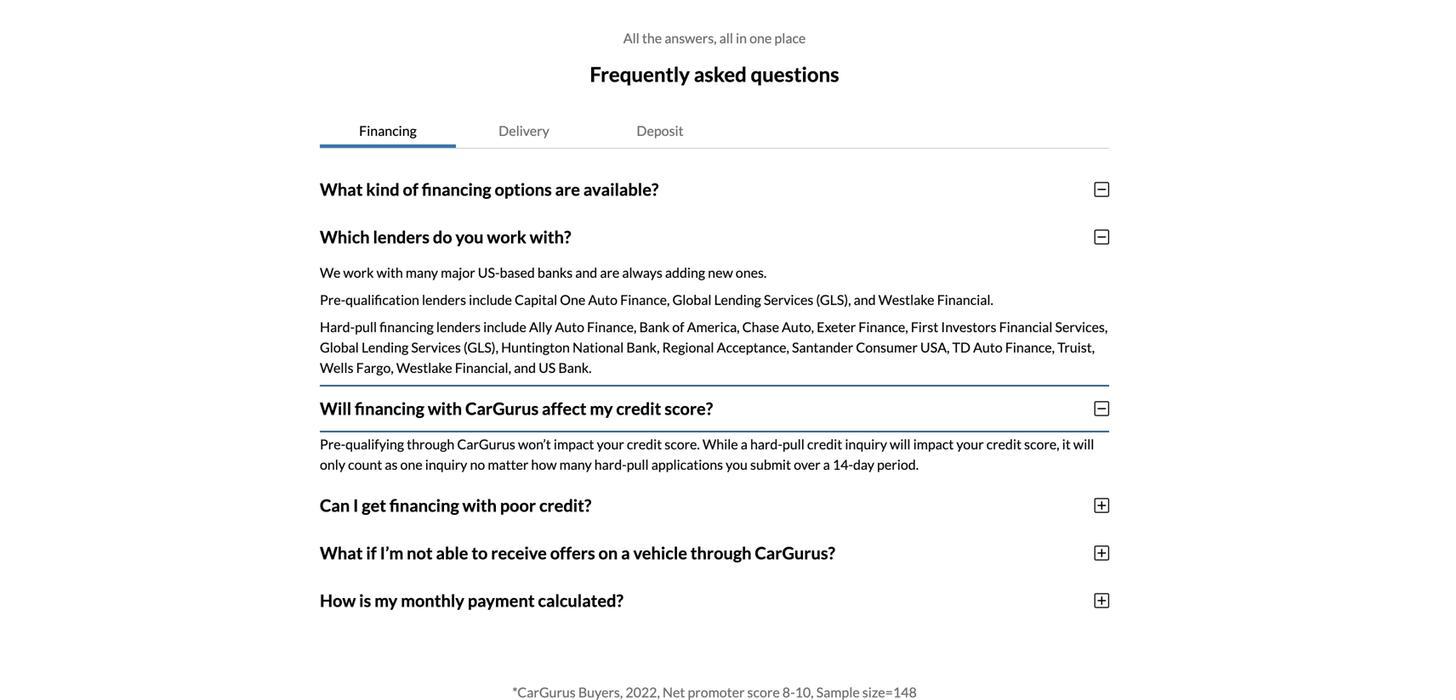 Task type: locate. For each thing, give the bounding box(es) containing it.
2 vertical spatial auto
[[973, 339, 1003, 356]]

what for what kind of financing options are available?
[[320, 179, 363, 200]]

1 horizontal spatial many
[[559, 457, 592, 473]]

a inside dropdown button
[[621, 543, 630, 564]]

pull left applications
[[627, 457, 649, 473]]

inquiry up 'day'
[[845, 436, 887, 453]]

pull up over on the right
[[783, 436, 805, 453]]

0 horizontal spatial auto
[[555, 319, 584, 335]]

0 vertical spatial through
[[407, 436, 455, 453]]

0 vertical spatial global
[[672, 292, 712, 308]]

one right the in
[[750, 30, 772, 46]]

1 vertical spatial of
[[672, 319, 684, 335]]

payment
[[468, 591, 535, 611]]

services up auto, at the right
[[764, 292, 814, 308]]

cargurus inside the 'pre-qualifying through cargurus won't impact your credit score. while a hard-pull credit inquiry will impact your credit score, it will only count as one inquiry no matter how many hard-pull applications you submit over a 14-day period.'
[[457, 436, 515, 453]]

1 vertical spatial minus square image
[[1094, 229, 1109, 246]]

westlake up first
[[878, 292, 934, 308]]

1 minus square image from the top
[[1094, 181, 1109, 198]]

poor
[[500, 496, 536, 516]]

pre- for qualifying
[[320, 436, 346, 453]]

what left if
[[320, 543, 363, 564]]

you down 'while'
[[726, 457, 748, 473]]

services,
[[1055, 319, 1108, 335]]

14-
[[833, 457, 853, 473]]

santander
[[792, 339, 853, 356]]

minus square image inside what kind of financing options are available? dropdown button
[[1094, 181, 1109, 198]]

with for many
[[377, 264, 403, 281]]

a right 'while'
[[741, 436, 748, 453]]

1 vertical spatial global
[[320, 339, 359, 356]]

a
[[741, 436, 748, 453], [823, 457, 830, 473], [621, 543, 630, 564]]

1 horizontal spatial through
[[691, 543, 752, 564]]

0 horizontal spatial you
[[456, 227, 484, 247]]

plus square image inside 'how is my monthly payment calculated?' dropdown button
[[1094, 593, 1109, 610]]

pull
[[355, 319, 377, 335], [783, 436, 805, 453], [627, 457, 649, 473]]

tab list containing financing
[[320, 114, 1109, 149]]

are inside dropdown button
[[555, 179, 580, 200]]

it
[[1062, 436, 1071, 453]]

1 horizontal spatial lending
[[714, 292, 761, 308]]

1 what from the top
[[320, 179, 363, 200]]

lenders left do
[[373, 227, 430, 247]]

0 vertical spatial one
[[750, 30, 772, 46]]

0 vertical spatial with
[[377, 264, 403, 281]]

0 horizontal spatial and
[[514, 360, 536, 376]]

pre-
[[320, 292, 346, 308], [320, 436, 346, 453]]

my right is
[[374, 591, 398, 611]]

impact up how
[[554, 436, 594, 453]]

pre- up only
[[320, 436, 346, 453]]

0 horizontal spatial (gls),
[[464, 339, 499, 356]]

0 vertical spatial services
[[764, 292, 814, 308]]

pull down qualification
[[355, 319, 377, 335]]

of up the regional
[[672, 319, 684, 335]]

cargurus up no
[[457, 436, 515, 453]]

what kind of financing options are available? button
[[320, 166, 1109, 213]]

ally
[[529, 319, 552, 335]]

and left us
[[514, 360, 536, 376]]

1 vertical spatial pre-
[[320, 436, 346, 453]]

your left score,
[[956, 436, 984, 453]]

delivery tab
[[456, 114, 592, 148]]

based
[[500, 264, 535, 281]]

0 horizontal spatial many
[[406, 264, 438, 281]]

work up based
[[487, 227, 526, 247]]

lenders up financial, at bottom left
[[436, 319, 481, 335]]

1 vertical spatial cargurus
[[457, 436, 515, 453]]

of right kind
[[403, 179, 418, 200]]

how is my monthly payment calculated? button
[[320, 577, 1109, 625]]

1 vertical spatial (gls),
[[464, 339, 499, 356]]

1 horizontal spatial my
[[590, 399, 613, 419]]

1 vertical spatial lending
[[362, 339, 409, 356]]

1 vertical spatial my
[[374, 591, 398, 611]]

through inside the 'pre-qualifying through cargurus won't impact your credit score. while a hard-pull credit inquiry will impact your credit score, it will only count as one inquiry no matter how many hard-pull applications you submit over a 14-day period.'
[[407, 436, 455, 453]]

will
[[890, 436, 911, 453], [1073, 436, 1094, 453]]

1 horizontal spatial one
[[750, 30, 772, 46]]

pre- down we
[[320, 292, 346, 308]]

auto down one
[[555, 319, 584, 335]]

america,
[[687, 319, 740, 335]]

will up period.
[[890, 436, 911, 453]]

calculated?
[[538, 591, 623, 611]]

pre- inside the 'pre-qualifying through cargurus won't impact your credit score. while a hard-pull credit inquiry will impact your credit score, it will only count as one inquiry no matter how many hard-pull applications you submit over a 14-day period.'
[[320, 436, 346, 453]]

with up qualification
[[377, 264, 403, 281]]

1 horizontal spatial your
[[956, 436, 984, 453]]

1 horizontal spatial a
[[741, 436, 748, 453]]

1 horizontal spatial and
[[575, 264, 597, 281]]

0 horizontal spatial impact
[[554, 436, 594, 453]]

many left the "major"
[[406, 264, 438, 281]]

0 horizontal spatial are
[[555, 179, 580, 200]]

only
[[320, 457, 345, 473]]

cargurus
[[465, 399, 539, 419], [457, 436, 515, 453]]

will right it
[[1073, 436, 1094, 453]]

0 horizontal spatial pull
[[355, 319, 377, 335]]

how is my monthly payment calculated?
[[320, 591, 623, 611]]

global inside hard-pull financing lenders include ally auto finance, bank of america, chase auto, exeter finance, first investors financial services, global lending services (gls), huntington national bank, regional acceptance, santander consumer usa, td auto finance, truist, wells fargo, westlake financial, and us bank.
[[320, 339, 359, 356]]

1 vertical spatial through
[[691, 543, 752, 564]]

your left the score. on the left
[[597, 436, 624, 453]]

a left the "14-"
[[823, 457, 830, 473]]

2 horizontal spatial pull
[[783, 436, 805, 453]]

0 vertical spatial minus square image
[[1094, 181, 1109, 198]]

finance, up the national
[[587, 319, 637, 335]]

services inside hard-pull financing lenders include ally auto finance, bank of america, chase auto, exeter finance, first investors financial services, global lending services (gls), huntington national bank, regional acceptance, santander consumer usa, td auto finance, truist, wells fargo, westlake financial, and us bank.
[[411, 339, 461, 356]]

cargurus down financial, at bottom left
[[465, 399, 539, 419]]

and
[[575, 264, 597, 281], [854, 292, 876, 308], [514, 360, 536, 376]]

minus square image
[[1094, 181, 1109, 198], [1094, 229, 1109, 246], [1094, 400, 1109, 418]]

investors
[[941, 319, 997, 335]]

minus square image for delivery
[[1094, 229, 1109, 246]]

0 vertical spatial cargurus
[[465, 399, 539, 419]]

financing
[[422, 179, 491, 200], [380, 319, 434, 335], [355, 399, 424, 419], [390, 496, 459, 516]]

2 vertical spatial minus square image
[[1094, 400, 1109, 418]]

1 pre- from the top
[[320, 292, 346, 308]]

0 vertical spatial hard-
[[750, 436, 783, 453]]

1 horizontal spatial you
[[726, 457, 748, 473]]

services up financial, at bottom left
[[411, 339, 461, 356]]

deposit tab
[[592, 114, 728, 148]]

inquiry
[[845, 436, 887, 453], [425, 457, 467, 473]]

able
[[436, 543, 468, 564]]

period.
[[877, 457, 919, 473]]

plus square image up plus square image
[[1094, 497, 1109, 514]]

1 vertical spatial services
[[411, 339, 461, 356]]

2 vertical spatial pull
[[627, 457, 649, 473]]

1 horizontal spatial inquiry
[[845, 436, 887, 453]]

score?
[[665, 399, 713, 419]]

and up one
[[575, 264, 597, 281]]

are
[[555, 179, 580, 200], [600, 264, 620, 281]]

1 vertical spatial what
[[320, 543, 363, 564]]

0 vertical spatial many
[[406, 264, 438, 281]]

0 horizontal spatial services
[[411, 339, 461, 356]]

lenders inside dropdown button
[[373, 227, 430, 247]]

plus square image
[[1094, 497, 1109, 514], [1094, 593, 1109, 610]]

cargurus inside dropdown button
[[465, 399, 539, 419]]

1 horizontal spatial are
[[600, 264, 620, 281]]

2 impact from the left
[[913, 436, 954, 453]]

we
[[320, 264, 341, 281]]

are right options
[[555, 179, 580, 200]]

options
[[495, 179, 552, 200]]

with
[[377, 264, 403, 281], [428, 399, 462, 419], [462, 496, 497, 516]]

1 vertical spatial one
[[400, 457, 423, 473]]

work
[[487, 227, 526, 247], [343, 264, 374, 281]]

finance, down 'financial'
[[1005, 339, 1055, 356]]

many
[[406, 264, 438, 281], [559, 457, 592, 473]]

1 vertical spatial auto
[[555, 319, 584, 335]]

which
[[320, 227, 370, 247]]

lending
[[714, 292, 761, 308], [362, 339, 409, 356]]

hard- up submit
[[750, 436, 783, 453]]

0 horizontal spatial work
[[343, 264, 374, 281]]

one
[[750, 30, 772, 46], [400, 457, 423, 473]]

what if i'm not able to receive offers on a vehicle through cargurus?
[[320, 543, 835, 564]]

1 vertical spatial you
[[726, 457, 748, 473]]

2 horizontal spatial a
[[823, 457, 830, 473]]

won't
[[518, 436, 551, 453]]

1 vertical spatial westlake
[[396, 360, 452, 376]]

you right do
[[456, 227, 484, 247]]

0 vertical spatial of
[[403, 179, 418, 200]]

global
[[672, 292, 712, 308], [320, 339, 359, 356]]

2 what from the top
[[320, 543, 363, 564]]

1 your from the left
[[597, 436, 624, 453]]

0 horizontal spatial your
[[597, 436, 624, 453]]

bank.
[[558, 360, 592, 376]]

and up the exeter at the top right of the page
[[854, 292, 876, 308]]

2 will from the left
[[1073, 436, 1094, 453]]

0 vertical spatial plus square image
[[1094, 497, 1109, 514]]

2 pre- from the top
[[320, 436, 346, 453]]

with inside dropdown button
[[428, 399, 462, 419]]

2 vertical spatial lenders
[[436, 319, 481, 335]]

lenders
[[373, 227, 430, 247], [422, 292, 466, 308], [436, 319, 481, 335]]

get
[[362, 496, 386, 516]]

a right on
[[621, 543, 630, 564]]

tab list
[[320, 114, 1109, 149]]

my
[[590, 399, 613, 419], [374, 591, 398, 611]]

financing tab
[[320, 114, 456, 148]]

plus square image down plus square image
[[1094, 593, 1109, 610]]

finance,
[[620, 292, 670, 308], [587, 319, 637, 335], [859, 319, 908, 335], [1005, 339, 1055, 356]]

0 horizontal spatial one
[[400, 457, 423, 473]]

ones.
[[736, 264, 767, 281]]

lending inside hard-pull financing lenders include ally auto finance, bank of america, chase auto, exeter finance, first investors financial services, global lending services (gls), huntington national bank, regional acceptance, santander consumer usa, td auto finance, truist, wells fargo, westlake financial, and us bank.
[[362, 339, 409, 356]]

cargurus for affect
[[465, 399, 539, 419]]

hard- right how
[[594, 457, 627, 473]]

1 vertical spatial and
[[854, 292, 876, 308]]

1 vertical spatial a
[[823, 457, 830, 473]]

1 vertical spatial are
[[600, 264, 620, 281]]

financing up which lenders do you work with?
[[422, 179, 491, 200]]

credit left score,
[[986, 436, 1022, 453]]

2 plus square image from the top
[[1094, 593, 1109, 610]]

financial.
[[937, 292, 993, 308]]

one right the as
[[400, 457, 423, 473]]

with for cargurus
[[428, 399, 462, 419]]

global down adding
[[672, 292, 712, 308]]

0 horizontal spatial hard-
[[594, 457, 627, 473]]

pre- for qualification
[[320, 292, 346, 308]]

2 minus square image from the top
[[1094, 229, 1109, 246]]

0 vertical spatial and
[[575, 264, 597, 281]]

of inside hard-pull financing lenders include ally auto finance, bank of america, chase auto, exeter finance, first investors financial services, global lending services (gls), huntington national bank, regional acceptance, santander consumer usa, td auto finance, truist, wells fargo, westlake financial, and us bank.
[[672, 319, 684, 335]]

inquiry left no
[[425, 457, 467, 473]]

0 vertical spatial pull
[[355, 319, 377, 335]]

0 vertical spatial my
[[590, 399, 613, 419]]

0 horizontal spatial of
[[403, 179, 418, 200]]

0 vertical spatial pre-
[[320, 292, 346, 308]]

submit
[[750, 457, 791, 473]]

0 vertical spatial westlake
[[878, 292, 934, 308]]

you inside the 'pre-qualifying through cargurus won't impact your credit score. while a hard-pull credit inquiry will impact your credit score, it will only count as one inquiry no matter how many hard-pull applications you submit over a 14-day period.'
[[726, 457, 748, 473]]

affect
[[542, 399, 587, 419]]

adding
[[665, 264, 705, 281]]

lenders down the "major"
[[422, 292, 466, 308]]

credit left score?
[[616, 399, 661, 419]]

plus square image inside can i get financing with poor credit? dropdown button
[[1094, 497, 1109, 514]]

are left always
[[600, 264, 620, 281]]

us-
[[478, 264, 500, 281]]

2 vertical spatial with
[[462, 496, 497, 516]]

us
[[539, 360, 556, 376]]

3 minus square image from the top
[[1094, 400, 1109, 418]]

cargurus?
[[755, 543, 835, 564]]

with left "poor"
[[462, 496, 497, 516]]

through right qualifying
[[407, 436, 455, 453]]

(gls),
[[816, 292, 851, 308], [464, 339, 499, 356]]

credit?
[[539, 496, 592, 516]]

1 horizontal spatial global
[[672, 292, 712, 308]]

(gls), up financial, at bottom left
[[464, 339, 499, 356]]

usa,
[[920, 339, 950, 356]]

through up 'how is my monthly payment calculated?' dropdown button
[[691, 543, 752, 564]]

to
[[472, 543, 488, 564]]

1 horizontal spatial of
[[672, 319, 684, 335]]

include left the ally
[[483, 319, 526, 335]]

with down financial, at bottom left
[[428, 399, 462, 419]]

0 vertical spatial what
[[320, 179, 363, 200]]

how
[[531, 457, 557, 473]]

0 horizontal spatial westlake
[[396, 360, 452, 376]]

0 vertical spatial lenders
[[373, 227, 430, 247]]

1 horizontal spatial auto
[[588, 292, 618, 308]]

pull inside hard-pull financing lenders include ally auto finance, bank of america, chase auto, exeter finance, first investors financial services, global lending services (gls), huntington national bank, regional acceptance, santander consumer usa, td auto finance, truist, wells fargo, westlake financial, and us bank.
[[355, 319, 377, 335]]

1 horizontal spatial work
[[487, 227, 526, 247]]

hard-
[[750, 436, 783, 453], [594, 457, 627, 473]]

financing up qualifying
[[355, 399, 424, 419]]

global down "hard-"
[[320, 339, 359, 356]]

my right affect
[[590, 399, 613, 419]]

westlake right fargo,
[[396, 360, 452, 376]]

what left kind
[[320, 179, 363, 200]]

one
[[560, 292, 586, 308]]

1 horizontal spatial impact
[[913, 436, 954, 453]]

0 horizontal spatial through
[[407, 436, 455, 453]]

impact up period.
[[913, 436, 954, 453]]

1 plus square image from the top
[[1094, 497, 1109, 514]]

answers,
[[665, 30, 717, 46]]

0 horizontal spatial lending
[[362, 339, 409, 356]]

score.
[[665, 436, 700, 453]]

minus square image inside 'which lenders do you work with?' dropdown button
[[1094, 229, 1109, 246]]

1 vertical spatial hard-
[[594, 457, 627, 473]]

offers
[[550, 543, 595, 564]]

financing
[[359, 122, 417, 139]]

services
[[764, 292, 814, 308], [411, 339, 461, 356]]

2 vertical spatial a
[[621, 543, 630, 564]]

while
[[703, 436, 738, 453]]

1 horizontal spatial westlake
[[878, 292, 934, 308]]

lending up fargo,
[[362, 339, 409, 356]]

which lenders do you work with? button
[[320, 213, 1109, 261]]

one inside the 'pre-qualifying through cargurus won't impact your credit score. while a hard-pull credit inquiry will impact your credit score, it will only count as one inquiry no matter how many hard-pull applications you submit over a 14-day period.'
[[400, 457, 423, 473]]

0 horizontal spatial inquiry
[[425, 457, 467, 473]]

with inside dropdown button
[[462, 496, 497, 516]]

financing down qualification
[[380, 319, 434, 335]]

(gls), up the exeter at the top right of the page
[[816, 292, 851, 308]]

auto right td
[[973, 339, 1003, 356]]

0 vertical spatial work
[[487, 227, 526, 247]]

1 vertical spatial with
[[428, 399, 462, 419]]

0 vertical spatial are
[[555, 179, 580, 200]]

0 horizontal spatial global
[[320, 339, 359, 356]]

will financing with cargurus affect my credit score? button
[[320, 385, 1109, 433]]

1 vertical spatial include
[[483, 319, 526, 335]]

1 horizontal spatial pull
[[627, 457, 649, 473]]

work right we
[[343, 264, 374, 281]]

is
[[359, 591, 371, 611]]

0 vertical spatial inquiry
[[845, 436, 887, 453]]

0 horizontal spatial will
[[890, 436, 911, 453]]

many right how
[[559, 457, 592, 473]]

2 your from the left
[[956, 436, 984, 453]]

exeter
[[817, 319, 856, 335]]

i
[[353, 496, 358, 516]]

1 vertical spatial work
[[343, 264, 374, 281]]

include down us- in the top left of the page
[[469, 292, 512, 308]]

your
[[597, 436, 624, 453], [956, 436, 984, 453]]

auto right one
[[588, 292, 618, 308]]

lending down ones. on the right of the page
[[714, 292, 761, 308]]

0 horizontal spatial my
[[374, 591, 398, 611]]



Task type: describe. For each thing, give the bounding box(es) containing it.
(gls), inside hard-pull financing lenders include ally auto finance, bank of america, chase auto, exeter finance, first investors financial services, global lending services (gls), huntington national bank, regional acceptance, santander consumer usa, td auto finance, truist, wells fargo, westlake financial, and us bank.
[[464, 339, 499, 356]]

major
[[441, 264, 475, 281]]

receive
[[491, 543, 547, 564]]

2 horizontal spatial and
[[854, 292, 876, 308]]

qualifying
[[346, 436, 404, 453]]

how
[[320, 591, 356, 611]]

my inside 'how is my monthly payment calculated?' dropdown button
[[374, 591, 398, 611]]

1 horizontal spatial services
[[764, 292, 814, 308]]

financing inside dropdown button
[[355, 399, 424, 419]]

fargo,
[[356, 360, 394, 376]]

questions
[[751, 62, 839, 86]]

auto,
[[782, 319, 814, 335]]

new
[[708, 264, 733, 281]]

kind
[[366, 179, 399, 200]]

regional
[[662, 339, 714, 356]]

in
[[736, 30, 747, 46]]

finance, down always
[[620, 292, 670, 308]]

delivery
[[499, 122, 549, 139]]

what kind of financing options are available?
[[320, 179, 659, 200]]

finance, up the consumer
[[859, 319, 908, 335]]

with?
[[530, 227, 571, 247]]

capital
[[515, 292, 557, 308]]

cargurus for won't
[[457, 436, 515, 453]]

hard-
[[320, 319, 355, 335]]

available?
[[583, 179, 659, 200]]

can i get financing with poor credit?
[[320, 496, 592, 516]]

chase
[[742, 319, 779, 335]]

1 horizontal spatial hard-
[[750, 436, 783, 453]]

qualification
[[346, 292, 419, 308]]

if
[[366, 543, 377, 564]]

through inside dropdown button
[[691, 543, 752, 564]]

will
[[320, 399, 352, 419]]

work inside 'which lenders do you work with?' dropdown button
[[487, 227, 526, 247]]

all
[[623, 30, 640, 46]]

asked
[[694, 62, 747, 86]]

acceptance,
[[717, 339, 789, 356]]

wells
[[320, 360, 354, 376]]

frequently asked questions
[[590, 62, 839, 86]]

financial
[[999, 319, 1053, 335]]

include inside hard-pull financing lenders include ally auto finance, bank of america, chase auto, exeter finance, first investors financial services, global lending services (gls), huntington national bank, regional acceptance, santander consumer usa, td auto finance, truist, wells fargo, westlake financial, and us bank.
[[483, 319, 526, 335]]

on
[[598, 543, 618, 564]]

hard-pull financing lenders include ally auto finance, bank of america, chase auto, exeter finance, first investors financial services, global lending services (gls), huntington national bank, regional acceptance, santander consumer usa, td auto finance, truist, wells fargo, westlake financial, and us bank.
[[320, 319, 1108, 376]]

plus square image for how is my monthly payment calculated?
[[1094, 593, 1109, 610]]

what for what if i'm not able to receive offers on a vehicle through cargurus?
[[320, 543, 363, 564]]

of inside dropdown button
[[403, 179, 418, 200]]

matter
[[488, 457, 529, 473]]

count
[[348, 457, 382, 473]]

which lenders do you work with?
[[320, 227, 571, 247]]

no
[[470, 457, 485, 473]]

financing up not
[[390, 496, 459, 516]]

financing inside hard-pull financing lenders include ally auto finance, bank of america, chase auto, exeter finance, first investors financial services, global lending services (gls), huntington national bank, regional acceptance, santander consumer usa, td auto finance, truist, wells fargo, westlake financial, and us bank.
[[380, 319, 434, 335]]

0 vertical spatial include
[[469, 292, 512, 308]]

plus square image for can i get financing with poor credit?
[[1094, 497, 1109, 514]]

credit up over on the right
[[807, 436, 842, 453]]

i'm
[[380, 543, 403, 564]]

bank,
[[626, 339, 660, 356]]

bank
[[639, 319, 670, 335]]

national
[[572, 339, 624, 356]]

what if i'm not able to receive offers on a vehicle through cargurus? button
[[320, 530, 1109, 577]]

pre-qualifying through cargurus won't impact your credit score. while a hard-pull credit inquiry will impact your credit score, it will only count as one inquiry no matter how many hard-pull applications you submit over a 14-day period.
[[320, 436, 1094, 473]]

truist,
[[1058, 339, 1095, 356]]

not
[[407, 543, 433, 564]]

frequently
[[590, 62, 690, 86]]

huntington
[[501, 339, 570, 356]]

1 vertical spatial pull
[[783, 436, 805, 453]]

0 vertical spatial a
[[741, 436, 748, 453]]

consumer
[[856, 339, 918, 356]]

first
[[911, 319, 938, 335]]

vehicle
[[633, 543, 687, 564]]

0 vertical spatial lending
[[714, 292, 761, 308]]

many inside the 'pre-qualifying through cargurus won't impact your credit score. while a hard-pull credit inquiry will impact your credit score, it will only count as one inquiry no matter how many hard-pull applications you submit over a 14-day period.'
[[559, 457, 592, 473]]

the
[[642, 30, 662, 46]]

my inside the will financing with cargurus affect my credit score? dropdown button
[[590, 399, 613, 419]]

you inside dropdown button
[[456, 227, 484, 247]]

1 will from the left
[[890, 436, 911, 453]]

1 horizontal spatial (gls),
[[816, 292, 851, 308]]

auto for one
[[588, 292, 618, 308]]

plus square image
[[1094, 545, 1109, 562]]

banks
[[538, 264, 573, 281]]

over
[[794, 457, 821, 473]]

do
[[433, 227, 452, 247]]

day
[[853, 457, 874, 473]]

always
[[622, 264, 663, 281]]

td
[[952, 339, 971, 356]]

2 horizontal spatial auto
[[973, 339, 1003, 356]]

lenders inside hard-pull financing lenders include ally auto finance, bank of america, chase auto, exeter finance, first investors financial services, global lending services (gls), huntington national bank, regional acceptance, santander consumer usa, td auto finance, truist, wells fargo, westlake financial, and us bank.
[[436, 319, 481, 335]]

1 vertical spatial inquiry
[[425, 457, 467, 473]]

minus square image for frequently asked questions
[[1094, 181, 1109, 198]]

we work with many major us-based banks and are always adding new ones.
[[320, 264, 767, 281]]

monthly
[[401, 591, 464, 611]]

credit inside the will financing with cargurus affect my credit score? dropdown button
[[616, 399, 661, 419]]

1 vertical spatial lenders
[[422, 292, 466, 308]]

score,
[[1024, 436, 1060, 453]]

minus square image inside the will financing with cargurus affect my credit score? dropdown button
[[1094, 400, 1109, 418]]

can
[[320, 496, 350, 516]]

credit left the score. on the left
[[627, 436, 662, 453]]

all the answers, all in one place
[[623, 30, 806, 46]]

1 impact from the left
[[554, 436, 594, 453]]

place
[[774, 30, 806, 46]]

all
[[719, 30, 733, 46]]

financial,
[[455, 360, 511, 376]]

will financing with cargurus affect my credit score?
[[320, 399, 713, 419]]

westlake inside hard-pull financing lenders include ally auto finance, bank of america, chase auto, exeter finance, first investors financial services, global lending services (gls), huntington national bank, regional acceptance, santander consumer usa, td auto finance, truist, wells fargo, westlake financial, and us bank.
[[396, 360, 452, 376]]

pre-qualification lenders include capital one auto finance, global lending services (gls), and westlake financial.
[[320, 292, 993, 308]]

auto for ally
[[555, 319, 584, 335]]

and inside hard-pull financing lenders include ally auto finance, bank of america, chase auto, exeter finance, first investors financial services, global lending services (gls), huntington national bank, regional acceptance, santander consumer usa, td auto finance, truist, wells fargo, westlake financial, and us bank.
[[514, 360, 536, 376]]



Task type: vqa. For each thing, say whether or not it's contained in the screenshot.
chevron down icon for Distance from me
no



